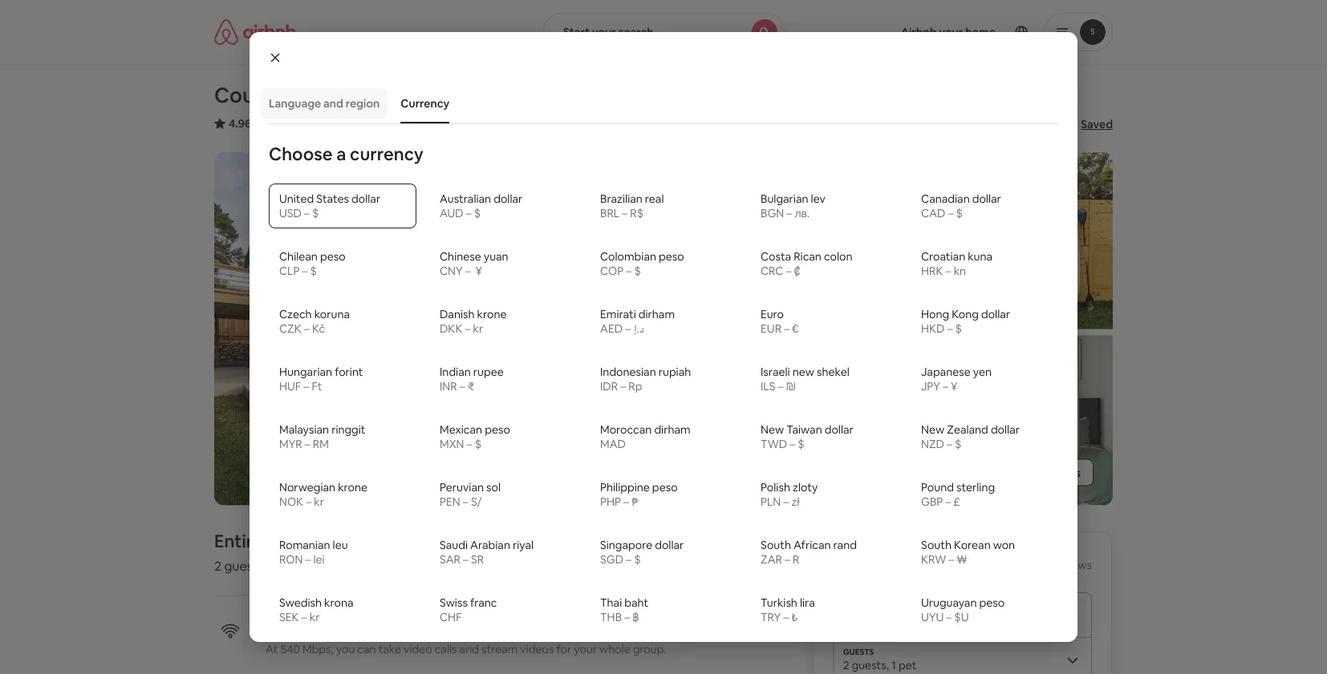 Task type: locate. For each thing, give the bounding box(es) containing it.
photos
[[1043, 466, 1081, 480]]

krone inside danish krone dkk – kr
[[477, 307, 507, 322]]

japanese yen jpy – ¥
[[921, 365, 992, 394]]

1
[[272, 558, 278, 575]]

– inside croatian kuna hrk – kn
[[946, 264, 951, 278]]

– for japanese yen jpy – ¥
[[943, 379, 948, 394]]

1 south from the left
[[761, 538, 791, 553]]

new left zealand
[[921, 423, 944, 437]]

peso right "chilean"
[[320, 250, 345, 264]]

united inside 'united states dollar usd – $'
[[279, 192, 314, 206]]

swedish
[[279, 596, 322, 611]]

php
[[600, 495, 621, 509]]

dollar right singapore
[[655, 538, 684, 553]]

rican
[[794, 250, 821, 264]]

$ inside the hong kong dollar hkd – $
[[955, 322, 962, 336]]

2
[[214, 558, 221, 575]]

1 horizontal spatial united
[[523, 116, 558, 131]]

2 horizontal spatial ·
[[405, 117, 408, 133]]

ft
[[312, 379, 322, 394]]

– inside uruguayan peso uyu – $u
[[946, 611, 952, 625]]

new
[[792, 365, 814, 379]]

1 horizontal spatial and
[[459, 642, 479, 657]]

and up 󰀃
[[323, 96, 343, 111]]

0 horizontal spatial united
[[279, 192, 314, 206]]

south left r
[[761, 538, 791, 553]]

dollar right canadian
[[972, 192, 1001, 206]]

25
[[260, 116, 272, 131], [1038, 558, 1050, 573]]

– right the nok
[[306, 495, 311, 509]]

language and region button
[[261, 88, 388, 119]]

$ right twd
[[798, 437, 804, 452]]

sterling
[[956, 481, 995, 495]]

2 south from the left
[[921, 538, 951, 553]]

sek
[[279, 611, 299, 625]]

1 horizontal spatial krone
[[477, 307, 507, 322]]

– for bulgarian lev bgn – лв.
[[787, 206, 792, 221]]

– left '¥'
[[943, 379, 948, 394]]

choose a language and currency element
[[259, 83, 1068, 652]]

states inside 'united states dollar usd – $'
[[316, 192, 349, 206]]

uyu
[[921, 611, 944, 625]]

myr
[[279, 437, 302, 452]]

– inside swedish krona sek – kr
[[301, 611, 307, 625]]

dollar down choose a currency on the top left of the page
[[351, 192, 380, 206]]

couple's lake house getaway! image 5 image
[[895, 336, 1113, 506]]

try
[[761, 611, 781, 625]]

– for croatian kuna hrk – kn
[[946, 264, 951, 278]]

mbps,
[[302, 642, 334, 657]]

25 reviews
[[1038, 558, 1092, 573]]

0 vertical spatial dirham
[[638, 307, 675, 322]]

– for brazilian real brl – r$
[[622, 206, 628, 221]]

– right "cop"
[[626, 264, 632, 278]]

$ right "cad"
[[956, 206, 963, 221]]

– left s/
[[463, 495, 468, 509]]

czk
[[279, 322, 302, 336]]

– right nzd at the bottom of the page
[[947, 437, 952, 452]]

– left ft
[[304, 379, 309, 394]]

– right the sgd
[[626, 553, 632, 567]]

moroccan
[[600, 423, 652, 437]]

– left ₡
[[786, 264, 792, 278]]

language and region
[[269, 96, 380, 111]]

– left zł
[[783, 495, 789, 509]]

– left kč on the top of page
[[304, 322, 310, 336]]

dollar inside canadian dollar cad – $
[[972, 192, 1001, 206]]

$ right the sgd
[[634, 553, 641, 567]]

idr
[[600, 379, 618, 394]]

– inside czech koruna czk – kč
[[304, 322, 310, 336]]

– inside chinese yuan cny – ￥
[[465, 264, 471, 278]]

· inside the · canyon lake, texas, united states
[[405, 117, 408, 133]]

$192
[[833, 552, 872, 575]]

– left the sr
[[463, 553, 469, 567]]

0 horizontal spatial 25
[[260, 116, 272, 131]]

new
[[761, 423, 784, 437], [921, 423, 944, 437]]

$ right hkd
[[955, 322, 962, 336]]

danish
[[440, 307, 475, 322]]

– left ₪
[[778, 379, 783, 394]]

1 horizontal spatial 25
[[1038, 558, 1050, 573]]

󰀃
[[331, 116, 337, 131]]

kr inside norwegian krone nok – kr
[[314, 495, 324, 509]]

– inside south african rand zar – r
[[785, 553, 790, 567]]

– inside brazilian real brl – r$
[[622, 206, 628, 221]]

– inside canadian dollar cad – $
[[948, 206, 953, 221]]

– inside 'polish zloty pln – zł'
[[783, 495, 789, 509]]

– inside new taiwan dollar twd – $
[[790, 437, 795, 452]]

1 horizontal spatial ·
[[322, 117, 325, 133]]

– right 'mxn'
[[467, 437, 472, 452]]

r
[[793, 553, 799, 567]]

– inside danish krone dkk – kr
[[465, 322, 471, 336]]

peso inside uruguayan peso uyu – $u
[[979, 596, 1005, 611]]

0 vertical spatial reviews
[[275, 116, 315, 131]]

$ right 'mxn'
[[475, 437, 481, 452]]

south inside south african rand zar – r
[[761, 538, 791, 553]]

– inside the saudi arabian riyal sar – sr
[[463, 553, 469, 567]]

– inside philippine peso php – ₱
[[623, 495, 629, 509]]

– inside bulgarian lev bgn – лв.
[[787, 206, 792, 221]]

– inside "australian dollar aud – $"
[[466, 206, 472, 221]]

new for twd
[[761, 423, 784, 437]]

– inside emirati dirham aed – ﺩ.ﺇ
[[625, 322, 631, 336]]

ﺩ.ﺇ
[[633, 322, 644, 336]]

dollar right 'kong'
[[981, 307, 1010, 322]]

dollar right zealand
[[991, 423, 1020, 437]]

chilean peso clp – $
[[279, 250, 345, 278]]

united down choose
[[279, 192, 314, 206]]

– inside israeli new shekel ils – ₪
[[778, 379, 783, 394]]

– left ฿
[[624, 611, 630, 625]]

huf
[[279, 379, 301, 394]]

peso inside philippine peso php – ₱
[[652, 481, 678, 495]]

dollar
[[351, 192, 380, 206], [494, 192, 523, 206], [972, 192, 1001, 206], [981, 307, 1010, 322], [825, 423, 854, 437], [991, 423, 1020, 437], [655, 538, 684, 553]]

· right the 4.96
[[254, 116, 257, 131]]

couple's lake house getaway! image 1 image
[[214, 152, 664, 506]]

krone right danish
[[477, 307, 507, 322]]

0 vertical spatial and
[[323, 96, 343, 111]]

hong kong dollar hkd – $
[[921, 307, 1010, 336]]

– inside peruvian sol pen – s/
[[463, 495, 468, 509]]

colombian
[[600, 250, 656, 264]]

0 vertical spatial united
[[523, 116, 558, 131]]

– for turkish lira try – ₺
[[783, 611, 789, 625]]

$ right "cop"
[[634, 264, 641, 278]]

dirham for emirati dirham aed – ﺩ.ﺇ
[[638, 307, 675, 322]]

kr right dkk
[[473, 322, 483, 336]]

0 horizontal spatial new
[[761, 423, 784, 437]]

kr inside danish krone dkk – kr
[[473, 322, 483, 336]]

bgn
[[761, 206, 784, 221]]

krone inside norwegian krone nok – kr
[[338, 481, 367, 495]]

– for polish zloty pln – zł
[[783, 495, 789, 509]]

zealand
[[947, 423, 988, 437]]

– right usd
[[304, 206, 310, 221]]

– left rp
[[620, 379, 626, 394]]

₱
[[632, 495, 638, 509]]

– left ﺩ.ﺇ
[[625, 322, 631, 336]]

south for zar
[[761, 538, 791, 553]]

0 horizontal spatial reviews
[[275, 116, 315, 131]]

sr
[[471, 553, 484, 567]]

0 vertical spatial krone
[[477, 307, 507, 322]]

– right twd
[[790, 437, 795, 452]]

0 horizontal spatial ·
[[254, 116, 257, 131]]

1 vertical spatial dirham
[[654, 423, 691, 437]]

25 right the 4.96
[[260, 116, 272, 131]]

dollar right taiwan
[[825, 423, 854, 437]]

krona
[[324, 596, 353, 611]]

start your search button
[[543, 13, 784, 51]]

25 right south korean won krw – ₩
[[1038, 558, 1050, 573]]

0 horizontal spatial south
[[761, 538, 791, 553]]

– right dkk
[[465, 322, 471, 336]]

kr inside swedish krona sek – kr
[[309, 611, 320, 625]]

forint
[[335, 365, 363, 379]]

– inside indonesian rupiah idr – rp
[[620, 379, 626, 394]]

costa
[[761, 250, 791, 264]]

kr right the nok
[[314, 495, 324, 509]]

uruguayan
[[921, 596, 977, 611]]

new left taiwan
[[761, 423, 784, 437]]

philippine peso php – ₱
[[600, 481, 678, 509]]

2 vertical spatial kr
[[309, 611, 320, 625]]

r$
[[630, 206, 643, 221]]

your inside fast wifi at 540 mbps, you can take video calls and stream videos for your whole group.
[[574, 642, 597, 657]]

saudi
[[440, 538, 468, 553]]

– inside costa rican colon crc – ₡
[[786, 264, 792, 278]]

0 horizontal spatial krone
[[338, 481, 367, 495]]

states
[[561, 116, 594, 131], [316, 192, 349, 206]]

chinese
[[440, 250, 481, 264]]

aed
[[600, 322, 623, 336]]

krone right norwegian
[[338, 481, 367, 495]]

czech koruna czk – kč
[[279, 307, 350, 336]]

croatian kuna hrk – kn
[[921, 250, 992, 278]]

united right texas,
[[523, 116, 558, 131]]

south inside south korean won krw – ₩
[[921, 538, 951, 553]]

kr for sek – kr
[[309, 611, 320, 625]]

couple's lake house getaway! image 4 image
[[895, 152, 1113, 329]]

– inside colombian peso cop – $
[[626, 264, 632, 278]]

– for canadian dollar cad – $
[[948, 206, 953, 221]]

$ inside 'united states dollar usd – $'
[[312, 206, 319, 221]]

1 vertical spatial krone
[[338, 481, 367, 495]]

– left ₩
[[949, 553, 954, 567]]

canadian dollar cad – $
[[921, 192, 1001, 221]]

– inside japanese yen jpy – ¥
[[943, 379, 948, 394]]

– for colombian peso cop – $
[[626, 264, 632, 278]]

– for danish krone dkk – kr
[[465, 322, 471, 336]]

– left £
[[945, 495, 951, 509]]

turkish
[[761, 596, 797, 611]]

– left ₹
[[460, 379, 465, 394]]

– for singapore dollar sgd – $
[[626, 553, 632, 567]]

show
[[998, 466, 1027, 480]]

polish
[[761, 481, 790, 495]]

states right texas,
[[561, 116, 594, 131]]

– inside mexican peso mxn – $
[[467, 437, 472, 452]]

$ right aud
[[474, 206, 481, 221]]

– inside the malaysian ringgit myr – rm
[[305, 437, 310, 452]]

2 · from the left
[[322, 117, 325, 133]]

– right aud
[[466, 206, 472, 221]]

1 vertical spatial kr
[[314, 495, 324, 509]]

1 vertical spatial 25
[[1038, 558, 1050, 573]]

saved button
[[1055, 111, 1119, 138]]

$ right usd
[[312, 206, 319, 221]]

– left rm
[[305, 437, 310, 452]]

stream
[[481, 642, 518, 657]]

0 vertical spatial states
[[561, 116, 594, 131]]

2 new from the left
[[921, 423, 944, 437]]

– left kn
[[946, 264, 951, 278]]

฿
[[632, 611, 639, 625]]

kr right sek
[[309, 611, 320, 625]]

sar
[[440, 553, 461, 567]]

– right hkd
[[947, 322, 953, 336]]

peso right mexican
[[485, 423, 510, 437]]

peso right $u
[[979, 596, 1005, 611]]

sgd
[[600, 553, 623, 567]]

– right "cad"
[[948, 206, 953, 221]]

$ right nzd at the bottom of the page
[[955, 437, 961, 452]]

lev
[[811, 192, 825, 206]]

united inside the · canyon lake, texas, united states
[[523, 116, 558, 131]]

– right sek
[[301, 611, 307, 625]]

your right start
[[592, 25, 616, 39]]

– left the ￥
[[465, 264, 471, 278]]

3 · from the left
[[405, 117, 408, 133]]

– left r
[[785, 553, 790, 567]]

– left лв.
[[787, 206, 792, 221]]

states right usd
[[316, 192, 349, 206]]

peso inside colombian peso cop – $
[[659, 250, 684, 264]]

tab list
[[261, 83, 1058, 124]]

– right the clp
[[302, 264, 308, 278]]

dollar inside new zealand dollar nzd – $
[[991, 423, 1020, 437]]

2 guests
[[214, 558, 264, 575]]

all
[[1029, 466, 1041, 480]]

new inside new taiwan dollar twd – $
[[761, 423, 784, 437]]

states inside the · canyon lake, texas, united states
[[561, 116, 594, 131]]

region
[[346, 96, 380, 111]]

$ right the clp
[[310, 264, 317, 278]]

– inside pound sterling gbp – £
[[945, 495, 951, 509]]

– left ₱
[[623, 495, 629, 509]]

brazilian real brl – r$
[[600, 192, 664, 221]]

dirham inside moroccan dirham mad
[[654, 423, 691, 437]]

south up "night"
[[921, 538, 951, 553]]

1 vertical spatial your
[[574, 642, 597, 657]]

ringgit
[[331, 423, 365, 437]]

– for swedish krona sek – kr
[[301, 611, 307, 625]]

dirham right moroccan
[[654, 423, 691, 437]]

1 vertical spatial united
[[279, 192, 314, 206]]

0 vertical spatial your
[[592, 25, 616, 39]]

dollar right australian
[[494, 192, 523, 206]]

– inside indian rupee inr – ₹
[[460, 379, 465, 394]]

dirham inside emirati dirham aed – ﺩ.ﺇ
[[638, 307, 675, 322]]

lake
[[304, 82, 344, 109]]

– left ₺
[[783, 611, 789, 625]]

– inside hungarian forint huf – ft
[[304, 379, 309, 394]]

peso for mexican peso mxn – $
[[485, 423, 510, 437]]

saudi arabian riyal sar – sr
[[440, 538, 534, 567]]

1 horizontal spatial states
[[561, 116, 594, 131]]

· left the canyon in the top left of the page
[[405, 117, 408, 133]]

new inside new zealand dollar nzd – $
[[921, 423, 944, 437]]

couple's lake house getaway! image 3 image
[[670, 336, 888, 506]]

malaysian
[[279, 423, 329, 437]]

$ inside the chilean peso clp – $
[[310, 264, 317, 278]]

kong
[[952, 307, 979, 322]]

0 vertical spatial kr
[[473, 322, 483, 336]]

peso inside mexican peso mxn – $
[[485, 423, 510, 437]]

1 vertical spatial states
[[316, 192, 349, 206]]

– left lei
[[305, 553, 311, 567]]

rm
[[313, 437, 329, 452]]

peso right ₱
[[652, 481, 678, 495]]

peso right colombian
[[659, 250, 684, 264]]

1 horizontal spatial south
[[921, 538, 951, 553]]

currency
[[401, 96, 449, 111]]

– inside singapore dollar sgd – $
[[626, 553, 632, 567]]

tab list containing language and region
[[261, 83, 1058, 124]]

– for malaysian ringgit myr – rm
[[305, 437, 310, 452]]

romanian
[[279, 538, 330, 553]]

singapore dollar sgd – $
[[600, 538, 684, 567]]

peso inside the chilean peso clp – $
[[320, 250, 345, 264]]

czech
[[279, 307, 312, 322]]

dirham
[[638, 307, 675, 322], [654, 423, 691, 437]]

1 vertical spatial and
[[459, 642, 479, 657]]

0 vertical spatial 25
[[260, 116, 272, 131]]

thai
[[600, 596, 622, 611]]

– left €
[[784, 322, 790, 336]]

$ inside colombian peso cop – $
[[634, 264, 641, 278]]

– inside norwegian krone nok – kr
[[306, 495, 311, 509]]

· left 󰀃
[[322, 117, 325, 133]]

$ inside new taiwan dollar twd – $
[[798, 437, 804, 452]]

1 new from the left
[[761, 423, 784, 437]]

– inside "thai baht thb – ฿"
[[624, 611, 630, 625]]

– left r$
[[622, 206, 628, 221]]

1 horizontal spatial new
[[921, 423, 944, 437]]

and right calls
[[459, 642, 479, 657]]

0 horizontal spatial and
[[323, 96, 343, 111]]

chinese yuan cny – ￥
[[440, 250, 508, 278]]

jpy
[[921, 379, 940, 394]]

– left $u
[[946, 611, 952, 625]]

turkish lira try – ₺
[[761, 596, 815, 625]]

profile element
[[803, 0, 1113, 64]]

your right "for"
[[574, 642, 597, 657]]

1 vertical spatial reviews
[[1053, 558, 1092, 573]]

zloty
[[793, 481, 818, 495]]

dirham right emirati on the left top of page
[[638, 307, 675, 322]]

– inside romanian leu ron – lei
[[305, 553, 311, 567]]

new for nzd
[[921, 423, 944, 437]]

– inside the chilean peso clp – $
[[302, 264, 308, 278]]

· canyon lake, texas, united states
[[405, 116, 594, 133]]

– inside turkish lira try – ₺
[[783, 611, 789, 625]]

0 horizontal spatial states
[[316, 192, 349, 206]]



Task type: describe. For each thing, give the bounding box(es) containing it.
getaway!
[[412, 82, 502, 109]]

– for chilean peso clp – $
[[302, 264, 308, 278]]

$ inside new zealand dollar nzd – $
[[955, 437, 961, 452]]

– for philippine peso php – ₱
[[623, 495, 629, 509]]

– for thai baht thb – ฿
[[624, 611, 630, 625]]

£
[[954, 495, 960, 509]]

– inside south korean won krw – ₩
[[949, 553, 954, 567]]

night
[[917, 556, 947, 573]]

– for australian dollar aud – $
[[466, 206, 472, 221]]

$ inside canadian dollar cad – $
[[956, 206, 963, 221]]

· for · canyon lake, texas, united states
[[405, 117, 408, 133]]

1 horizontal spatial reviews
[[1053, 558, 1092, 573]]

– for czech koruna czk – kč
[[304, 322, 310, 336]]

start
[[563, 25, 590, 39]]

canyon
[[415, 116, 455, 131]]

south for krw
[[921, 538, 951, 553]]

emirati
[[600, 307, 636, 322]]

euro
[[761, 307, 784, 322]]

yuan
[[484, 250, 508, 264]]

€
[[792, 322, 799, 336]]

singapore
[[600, 538, 652, 553]]

₪
[[786, 379, 796, 394]]

swedish krona sek – kr
[[279, 596, 353, 625]]

romanian leu ron – lei
[[279, 538, 348, 567]]

1 · from the left
[[254, 116, 257, 131]]

share button
[[990, 111, 1052, 138]]

can
[[357, 642, 376, 657]]

￥
[[473, 264, 484, 278]]

Start your search search field
[[543, 13, 784, 51]]

– for norwegian krone nok – kr
[[306, 495, 311, 509]]

calls
[[435, 642, 457, 657]]

krone for danish krone dkk – kr
[[477, 307, 507, 322]]

s/
[[471, 495, 482, 509]]

korean
[[954, 538, 991, 553]]

– for uruguayan peso uyu – $u
[[946, 611, 952, 625]]

hungarian
[[279, 365, 332, 379]]

dkk
[[440, 322, 463, 336]]

pound
[[921, 481, 954, 495]]

shekel
[[817, 365, 849, 379]]

language
[[269, 96, 321, 111]]

dollar inside "australian dollar aud – $"
[[494, 192, 523, 206]]

– inside "euro eur – €"
[[784, 322, 790, 336]]

thai baht thb – ฿
[[600, 596, 648, 625]]

4.96
[[229, 116, 251, 131]]

group.
[[633, 642, 666, 657]]

mxn
[[440, 437, 464, 452]]

– inside 'united states dollar usd – $'
[[304, 206, 310, 221]]

peso for uruguayan peso uyu – $u
[[979, 596, 1005, 611]]

hkd
[[921, 322, 945, 336]]

languages dialog
[[250, 32, 1077, 652]]

pound sterling gbp – £
[[921, 481, 995, 509]]

– inside new zealand dollar nzd – $
[[947, 437, 952, 452]]

tab list inside choose a language and currency element
[[261, 83, 1058, 124]]

· for ·
[[322, 117, 325, 133]]

peso for philippine peso php – ₱
[[652, 481, 678, 495]]

dollar inside the hong kong dollar hkd – $
[[981, 307, 1010, 322]]

colon
[[824, 250, 852, 264]]

south african rand zar – r
[[761, 538, 857, 567]]

– inside the hong kong dollar hkd – $
[[947, 322, 953, 336]]

australian
[[440, 192, 491, 206]]

– for emirati dirham aed – ﺩ.ﺇ
[[625, 322, 631, 336]]

lei
[[313, 553, 325, 567]]

swiss
[[440, 596, 468, 611]]

koruna
[[314, 307, 350, 322]]

a
[[336, 142, 346, 165]]

– for indian rupee inr – ₹
[[460, 379, 465, 394]]

₡
[[794, 264, 801, 278]]

indian rupee inr – ₹
[[440, 365, 504, 394]]

– for romanian leu ron – lei
[[305, 553, 311, 567]]

uruguayan peso uyu – $u
[[921, 596, 1005, 625]]

– for hungarian forint huf – ft
[[304, 379, 309, 394]]

– for chinese yuan cny – ￥
[[465, 264, 471, 278]]

kr for nok – kr
[[314, 495, 324, 509]]

pen
[[440, 495, 460, 509]]

entire
[[214, 530, 263, 553]]

– for pound sterling gbp – £
[[945, 495, 951, 509]]

kr for dkk – kr
[[473, 322, 483, 336]]

and inside fast wifi at 540 mbps, you can take video calls and stream videos for your whole group.
[[459, 642, 479, 657]]

₺
[[791, 611, 798, 625]]

hrk
[[921, 264, 943, 278]]

your inside button
[[592, 25, 616, 39]]

south korean won krw – ₩
[[921, 538, 1015, 567]]

aud
[[440, 206, 464, 221]]

japanese
[[921, 365, 971, 379]]

$ inside "australian dollar aud – $"
[[474, 206, 481, 221]]

whole
[[599, 642, 630, 657]]

gbp
[[921, 495, 943, 509]]

canyon lake, texas, united states button
[[415, 114, 594, 133]]

$ inside singapore dollar sgd – $
[[634, 553, 641, 567]]

real
[[645, 192, 664, 206]]

cny
[[440, 264, 463, 278]]

peso for colombian peso cop – $
[[659, 250, 684, 264]]

new zealand dollar nzd – $
[[921, 423, 1020, 452]]

rand
[[833, 538, 857, 553]]

malaysian ringgit myr – rm
[[279, 423, 365, 452]]

couple's lake house getaway! image 2 image
[[670, 152, 888, 329]]

show all photos button
[[966, 459, 1094, 487]]

– for peruvian sol pen – s/
[[463, 495, 468, 509]]

– for indonesian rupiah idr – rp
[[620, 379, 626, 394]]

video
[[404, 642, 432, 657]]

mexican
[[440, 423, 482, 437]]

franc
[[470, 596, 497, 611]]

riyal
[[513, 538, 534, 553]]

– for mexican peso mxn – $
[[467, 437, 472, 452]]

united states dollar usd – $
[[279, 192, 380, 221]]

australian dollar aud – $
[[440, 192, 523, 221]]

guests
[[224, 558, 264, 575]]

new taiwan dollar twd – $
[[761, 423, 854, 452]]

dollar inside singapore dollar sgd – $
[[655, 538, 684, 553]]

nok
[[279, 495, 303, 509]]

peso for chilean peso clp – $
[[320, 250, 345, 264]]

dirham for moroccan dirham mad
[[654, 423, 691, 437]]

norwegian krone nok – kr
[[279, 481, 367, 509]]

1 bedroom
[[272, 558, 336, 575]]

polish zloty pln – zł
[[761, 481, 818, 509]]

and inside button
[[323, 96, 343, 111]]

bedroom
[[281, 558, 336, 575]]

eur
[[761, 322, 781, 336]]

emirati dirham aed – ﺩ.ﺇ
[[600, 307, 675, 336]]

costa rican colon crc – ₡
[[761, 250, 852, 278]]

danish krone dkk – kr
[[440, 307, 507, 336]]

dollar inside new taiwan dollar twd – $
[[825, 423, 854, 437]]

$ inside mexican peso mxn – $
[[475, 437, 481, 452]]

rp
[[628, 379, 642, 394]]

krone for norwegian krone nok – kr
[[338, 481, 367, 495]]

zł
[[791, 495, 800, 509]]

swiss franc chf
[[440, 596, 497, 625]]

kn
[[954, 264, 966, 278]]

taiwan
[[786, 423, 822, 437]]

sol
[[486, 481, 501, 495]]

by dominic
[[380, 530, 473, 553]]

currency button
[[392, 88, 457, 119]]

dollar inside 'united states dollar usd – $'
[[351, 192, 380, 206]]

brazilian
[[600, 192, 642, 206]]



Task type: vqa. For each thing, say whether or not it's contained in the screenshot.


